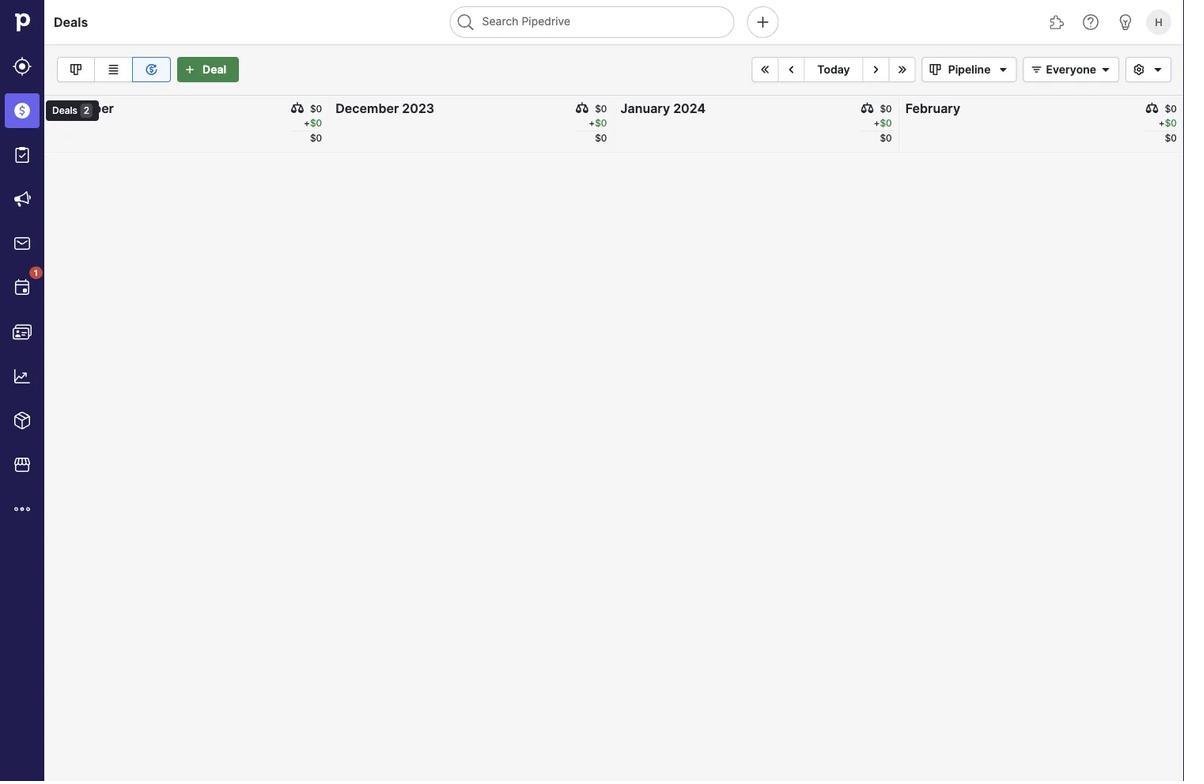 Task type: locate. For each thing, give the bounding box(es) containing it.
menu containing deals
[[0, 0, 99, 782]]

products image
[[13, 412, 32, 431]]

menu item inside menu
[[0, 89, 44, 133]]

deals
[[54, 14, 88, 30], [52, 105, 77, 116]]

1 vertical spatial deals
[[52, 105, 77, 116]]

quick help image
[[1082, 13, 1101, 32]]

deals image
[[13, 101, 32, 120]]

everyone
[[1047, 63, 1097, 76]]

deals for deals
[[54, 14, 88, 30]]

0 vertical spatial deals
[[54, 14, 88, 30]]

deals left 2 at the top
[[52, 105, 77, 116]]

+
[[304, 118, 310, 129], [589, 118, 595, 129], [874, 118, 880, 129], [1159, 118, 1166, 129]]

december
[[336, 101, 399, 116]]

deals 2
[[52, 105, 89, 116]]

leads image
[[13, 57, 32, 76]]

deals up pipeline icon
[[54, 14, 88, 30]]

menu item
[[0, 89, 44, 133]]

+ $0 $0 for february
[[1159, 118, 1178, 144]]

+ $0 $0 for november
[[304, 118, 322, 144]]

1 + $0 $0 from the left
[[304, 118, 322, 144]]

3 + $0 $0 from the left
[[874, 118, 893, 144]]

pipeline
[[949, 63, 991, 76]]

quick add image
[[754, 13, 773, 32]]

1 + from the left
[[304, 118, 310, 129]]

4 + from the left
[[1159, 118, 1166, 129]]

color primary image down sales assistant icon
[[1130, 63, 1149, 76]]

h button
[[1144, 6, 1175, 38]]

+ for december 2023
[[589, 118, 595, 129]]

Search Pipedrive field
[[450, 6, 735, 38]]

color primary image
[[1028, 63, 1047, 76], [1097, 63, 1116, 76], [1130, 63, 1149, 76], [1149, 63, 1168, 76], [291, 102, 304, 115], [861, 102, 874, 115]]

campaigns image
[[13, 190, 32, 209]]

february
[[906, 101, 961, 116]]

+ $0 $0
[[304, 118, 322, 144], [589, 118, 607, 144], [874, 118, 893, 144], [1159, 118, 1178, 144]]

deal
[[203, 63, 226, 76]]

color primary image
[[927, 63, 946, 76], [994, 63, 1013, 76], [576, 102, 589, 115], [1147, 102, 1159, 115]]

2
[[84, 105, 89, 116]]

projects image
[[13, 146, 32, 165]]

+ $0 $0 for january 2024
[[874, 118, 893, 144]]

2 + $0 $0 from the left
[[589, 118, 607, 144]]

+ for january 2024
[[874, 118, 880, 129]]

+ $0 $0 for december 2023
[[589, 118, 607, 144]]

home image
[[10, 10, 34, 34]]

+ for november
[[304, 118, 310, 129]]

december 2023
[[336, 101, 435, 116]]

pipeline image
[[66, 60, 85, 79]]

november
[[51, 101, 114, 116]]

4 + $0 $0 from the left
[[1159, 118, 1178, 144]]

3 + from the left
[[874, 118, 880, 129]]

$0
[[310, 103, 322, 115], [595, 103, 607, 115], [880, 103, 893, 115], [1166, 103, 1178, 115], [310, 118, 322, 129], [595, 118, 607, 129], [880, 118, 893, 129], [1166, 118, 1178, 129], [310, 133, 322, 144], [595, 133, 607, 144], [880, 133, 893, 144], [1166, 133, 1178, 144]]

deal button
[[177, 57, 239, 82]]

color primary image down next month image
[[861, 102, 874, 115]]

menu
[[0, 0, 99, 782]]

2 + from the left
[[589, 118, 595, 129]]

h
[[1156, 16, 1163, 28]]



Task type: describe. For each thing, give the bounding box(es) containing it.
marketplace image
[[13, 456, 32, 475]]

today button
[[805, 57, 864, 82]]

color primary image left december
[[291, 102, 304, 115]]

insights image
[[13, 367, 32, 386]]

jump forward 4 months image
[[893, 63, 912, 76]]

+ for february
[[1159, 118, 1166, 129]]

2024
[[674, 101, 706, 116]]

contacts image
[[13, 323, 32, 342]]

january
[[621, 101, 671, 116]]

1
[[34, 268, 38, 278]]

2023
[[402, 101, 435, 116]]

1 link
[[5, 267, 43, 306]]

jump back 4 months image
[[756, 63, 775, 76]]

color primary inverted image
[[180, 63, 199, 76]]

list image
[[104, 60, 123, 79]]

forecast image
[[142, 60, 161, 79]]

next month image
[[867, 63, 886, 76]]

sales assistant image
[[1117, 13, 1136, 32]]

color primary image down h button
[[1149, 63, 1168, 76]]

previous month image
[[782, 63, 801, 76]]

today
[[818, 63, 851, 76]]

sales inbox image
[[13, 234, 32, 253]]

january 2024
[[621, 101, 706, 116]]

deals for deals 2
[[52, 105, 77, 116]]

color undefined image
[[13, 279, 32, 298]]

more image
[[13, 500, 32, 519]]

color primary image down quick help 'image'
[[1097, 63, 1116, 76]]

color primary image right pipeline
[[1028, 63, 1047, 76]]

everyone button
[[1024, 57, 1120, 82]]

pipeline button
[[923, 57, 1017, 82]]



Task type: vqa. For each thing, say whether or not it's contained in the screenshot.
8 AM's "am"
no



